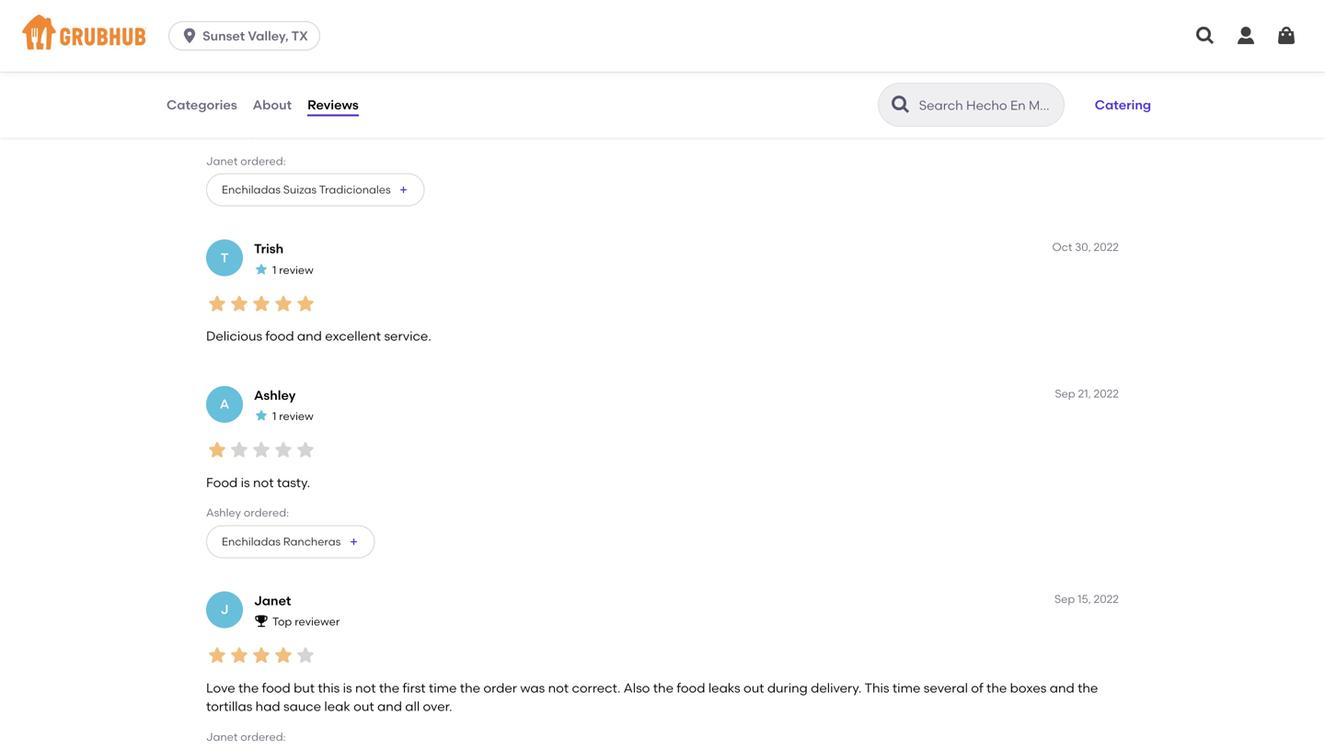Task type: vqa. For each thing, say whether or not it's contained in the screenshot.
Menu
no



Task type: locate. For each thing, give the bounding box(es) containing it.
2 top from the top
[[272, 616, 292, 629]]

sep left 15,
[[1055, 593, 1075, 606]]

1 1 from the top
[[272, 263, 276, 277]]

not right this
[[355, 681, 376, 696]]

1 sep from the top
[[1055, 387, 1075, 401]]

nothing
[[206, 123, 256, 139]]

reviewer
[[295, 58, 340, 71], [295, 616, 340, 629]]

0 horizontal spatial out
[[353, 699, 374, 715]]

top reviewer up but
[[272, 616, 340, 629]]

1 horizontal spatial not
[[355, 681, 376, 696]]

1 review from the top
[[279, 263, 314, 277]]

and
[[297, 329, 322, 344], [1050, 681, 1075, 696], [377, 699, 402, 715]]

j for love
[[220, 602, 229, 618]]

1 horizontal spatial time
[[892, 681, 921, 696]]

0 vertical spatial enchiladas
[[222, 183, 281, 197]]

sep left 21,
[[1055, 387, 1075, 401]]

2 reviewer from the top
[[295, 616, 340, 629]]

1 down trish
[[272, 263, 276, 277]]

3 2022 from the top
[[1094, 593, 1119, 606]]

ordered: down food is not tasty.
[[244, 507, 289, 520]]

tasty.
[[277, 475, 310, 491]]

t
[[221, 250, 228, 266]]

review
[[279, 263, 314, 277], [279, 410, 314, 423]]

reviewer up this
[[295, 616, 340, 629]]

is inside love the food but this is not the first time the order was not correct. also the food leaks out during delivery. this time several of the boxes and the tortillas had sauce leak out and all over.
[[343, 681, 352, 696]]

2022
[[1094, 241, 1119, 254], [1094, 387, 1119, 401], [1094, 593, 1119, 606]]

0 horizontal spatial and
[[297, 329, 322, 344]]

ordered: down the to
[[240, 155, 286, 168]]

of
[[971, 681, 983, 696]]

is
[[241, 475, 250, 491], [343, 681, 352, 696]]

1
[[272, 263, 276, 277], [272, 410, 276, 423]]

enchiladas rancheras button
[[206, 526, 375, 559]]

1 vertical spatial ashley
[[206, 507, 241, 520]]

2 horizontal spatial and
[[1050, 681, 1075, 696]]

janet left tx
[[254, 36, 291, 51]]

plus icon image inside enchiladas suizas tradicionales button
[[398, 185, 409, 196]]

0 vertical spatial sep
[[1055, 387, 1075, 401]]

2022 for delicious food and excellent service.
[[1094, 241, 1119, 254]]

sep 15, 2022
[[1055, 593, 1119, 606]]

and right boxes
[[1050, 681, 1075, 696]]

food
[[206, 475, 238, 491]]

1 1 review from the top
[[272, 263, 314, 277]]

0 horizontal spatial plus icon image
[[348, 537, 359, 548]]

0 vertical spatial 2022
[[1094, 241, 1119, 254]]

0 vertical spatial ordered:
[[240, 155, 286, 168]]

janet
[[254, 36, 291, 51], [206, 155, 238, 168], [254, 593, 291, 609], [206, 731, 238, 744]]

1 vertical spatial enchiladas
[[222, 535, 281, 549]]

ordered: for say
[[240, 155, 286, 168]]

1 vertical spatial top
[[272, 616, 292, 629]]

the right the of
[[986, 681, 1007, 696]]

review up "tasty."
[[279, 410, 314, 423]]

ashley right a
[[254, 388, 296, 403]]

star icon image
[[206, 87, 228, 109], [228, 87, 250, 109], [250, 87, 272, 109], [272, 87, 294, 109], [294, 87, 317, 109], [254, 262, 269, 277], [206, 293, 228, 315], [228, 293, 250, 315], [250, 293, 272, 315], [272, 293, 294, 315], [294, 293, 317, 315], [254, 409, 269, 423], [206, 439, 228, 461], [228, 439, 250, 461], [250, 439, 272, 461], [272, 439, 294, 461], [294, 439, 317, 461], [206, 645, 228, 667], [228, 645, 250, 667], [250, 645, 272, 667], [272, 645, 294, 667], [294, 645, 317, 667]]

over.
[[423, 699, 452, 715]]

1 right a
[[272, 410, 276, 423]]

top reviewer
[[272, 58, 340, 71], [272, 616, 340, 629]]

1 review for trish
[[272, 263, 314, 277]]

1 vertical spatial and
[[1050, 681, 1075, 696]]

oct 30, 2022
[[1052, 241, 1119, 254]]

1 vertical spatial sep
[[1055, 593, 1075, 606]]

1 vertical spatial ordered:
[[244, 507, 289, 520]]

ordered:
[[240, 155, 286, 168], [244, 507, 289, 520], [240, 731, 286, 744]]

1 vertical spatial j
[[220, 602, 229, 618]]

j for nothing
[[220, 45, 229, 60]]

1 vertical spatial top reviewer
[[272, 616, 340, 629]]

delivery.
[[811, 681, 862, 696]]

review down trish
[[279, 263, 314, 277]]

2022 right 15,
[[1094, 593, 1119, 606]]

1 horizontal spatial is
[[343, 681, 352, 696]]

excellent
[[325, 329, 381, 344]]

2 vertical spatial 2022
[[1094, 593, 1119, 606]]

2 sep from the top
[[1055, 593, 1075, 606]]

ashley for ashley ordered:
[[206, 507, 241, 520]]

0 vertical spatial out
[[743, 681, 764, 696]]

categories
[[167, 97, 237, 113]]

j down sunset
[[220, 45, 229, 60]]

oct
[[1052, 241, 1072, 254]]

food
[[265, 329, 294, 344], [262, 681, 291, 696], [677, 681, 705, 696]]

categories button
[[166, 72, 238, 138]]

the right boxes
[[1078, 681, 1098, 696]]

enchiladas
[[222, 183, 281, 197], [222, 535, 281, 549]]

rancheras
[[283, 535, 341, 549]]

time
[[429, 681, 457, 696], [892, 681, 921, 696]]

plus icon image inside enchiladas rancheras button
[[348, 537, 359, 548]]

1 enchiladas from the top
[[222, 183, 281, 197]]

trophy icon image down enchiladas rancheras
[[254, 614, 269, 629]]

0 vertical spatial 1
[[272, 263, 276, 277]]

is right food
[[241, 475, 250, 491]]

is right this
[[343, 681, 352, 696]]

not
[[253, 475, 274, 491], [355, 681, 376, 696], [548, 681, 569, 696]]

0 vertical spatial top reviewer
[[272, 58, 340, 71]]

out
[[743, 681, 764, 696], [353, 699, 374, 715]]

2 1 review from the top
[[272, 410, 314, 423]]

1 vertical spatial 2022
[[1094, 387, 1119, 401]]

30,
[[1075, 241, 1091, 254]]

not left "tasty."
[[253, 475, 274, 491]]

0 vertical spatial top
[[272, 58, 292, 71]]

trophy icon image down sunset valley, tx
[[254, 57, 269, 71]]

0 horizontal spatial ashley
[[206, 507, 241, 520]]

1 horizontal spatial and
[[377, 699, 402, 715]]

but
[[294, 681, 315, 696]]

plus icon image right rancheras
[[348, 537, 359, 548]]

top reviewer down tx
[[272, 58, 340, 71]]

3 the from the left
[[460, 681, 480, 696]]

1 vertical spatial plus icon image
[[348, 537, 359, 548]]

trophy icon image for to
[[254, 57, 269, 71]]

catering button
[[1087, 85, 1159, 125]]

enchiladas down ashley ordered:
[[222, 535, 281, 549]]

tx
[[291, 28, 308, 44]]

delicious
[[206, 329, 262, 344]]

2 top reviewer from the top
[[272, 616, 340, 629]]

0 vertical spatial reviewer
[[295, 58, 340, 71]]

trish
[[254, 241, 284, 257]]

1 top from the top
[[272, 58, 292, 71]]

plus icon image for nothing to say
[[398, 185, 409, 196]]

0 vertical spatial janet ordered:
[[206, 155, 286, 168]]

2 2022 from the top
[[1094, 387, 1119, 401]]

janet ordered:
[[206, 155, 286, 168], [206, 731, 286, 744]]

1 vertical spatial is
[[343, 681, 352, 696]]

6 the from the left
[[1078, 681, 1098, 696]]

2022 right 30,
[[1094, 241, 1119, 254]]

the left order
[[460, 681, 480, 696]]

about button
[[252, 72, 293, 138]]

sunset
[[203, 28, 245, 44]]

1 time from the left
[[429, 681, 457, 696]]

1 2022 from the top
[[1094, 241, 1119, 254]]

out right leaks
[[743, 681, 764, 696]]

1 vertical spatial janet ordered:
[[206, 731, 286, 744]]

0 horizontal spatial time
[[429, 681, 457, 696]]

first
[[403, 681, 426, 696]]

0 vertical spatial ashley
[[254, 388, 296, 403]]

1 vertical spatial review
[[279, 410, 314, 423]]

2 j from the top
[[220, 602, 229, 618]]

enchiladas for is
[[222, 535, 281, 549]]

time right this
[[892, 681, 921, 696]]

several
[[924, 681, 968, 696]]

0 vertical spatial j
[[220, 45, 229, 60]]

ordered: down had
[[240, 731, 286, 744]]

the
[[238, 681, 259, 696], [379, 681, 399, 696], [460, 681, 480, 696], [653, 681, 674, 696], [986, 681, 1007, 696], [1078, 681, 1098, 696]]

and left excellent on the top
[[297, 329, 322, 344]]

top for say
[[272, 58, 292, 71]]

food right delicious
[[265, 329, 294, 344]]

sep for love the food but this is not the first time the order was not correct. also the food leaks out during delivery. this time several of the boxes and the tortillas had sauce leak out and all over.
[[1055, 593, 1075, 606]]

the right also
[[653, 681, 674, 696]]

2 1 from the top
[[272, 410, 276, 423]]

a
[[220, 397, 229, 412]]

0 vertical spatial is
[[241, 475, 250, 491]]

j up love
[[220, 602, 229, 618]]

1 vertical spatial reviewer
[[295, 616, 340, 629]]

trophy icon image
[[254, 57, 269, 71], [254, 614, 269, 629]]

had
[[255, 699, 280, 715]]

0 vertical spatial 1 review
[[272, 263, 314, 277]]

1 j from the top
[[220, 45, 229, 60]]

all
[[405, 699, 420, 715]]

2 enchiladas from the top
[[222, 535, 281, 549]]

1 vertical spatial 1
[[272, 410, 276, 423]]

1 trophy icon image from the top
[[254, 57, 269, 71]]

the up tortillas
[[238, 681, 259, 696]]

1 review down trish
[[272, 263, 314, 277]]

1 vertical spatial trophy icon image
[[254, 614, 269, 629]]

2 janet ordered: from the top
[[206, 731, 286, 744]]

svg image
[[1194, 25, 1216, 47], [1235, 25, 1257, 47], [1275, 25, 1297, 47], [180, 27, 199, 45]]

1 top reviewer from the top
[[272, 58, 340, 71]]

about
[[253, 97, 292, 113]]

1 review up "tasty."
[[272, 410, 314, 423]]

1 vertical spatial out
[[353, 699, 374, 715]]

plus icon image right tradicionales
[[398, 185, 409, 196]]

1 vertical spatial 1 review
[[272, 410, 314, 423]]

1 the from the left
[[238, 681, 259, 696]]

j
[[220, 45, 229, 60], [220, 602, 229, 618]]

nothing to say
[[206, 123, 296, 139]]

review for ashley
[[279, 410, 314, 423]]

trophy icon image for the
[[254, 614, 269, 629]]

1 horizontal spatial plus icon image
[[398, 185, 409, 196]]

ashley
[[254, 388, 296, 403], [206, 507, 241, 520]]

and left all at bottom
[[377, 699, 402, 715]]

not right 'was'
[[548, 681, 569, 696]]

1 horizontal spatial ashley
[[254, 388, 296, 403]]

reviews button
[[306, 72, 360, 138]]

2 the from the left
[[379, 681, 399, 696]]

1 review for ashley
[[272, 410, 314, 423]]

1 review
[[272, 263, 314, 277], [272, 410, 314, 423]]

out right the leak
[[353, 699, 374, 715]]

janet ordered: down tortillas
[[206, 731, 286, 744]]

0 vertical spatial review
[[279, 263, 314, 277]]

0 vertical spatial plus icon image
[[398, 185, 409, 196]]

enchiladas left suizas
[[222, 183, 281, 197]]

top
[[272, 58, 292, 71], [272, 616, 292, 629]]

2022 for love the food but this is not the first time the order was not correct. also the food leaks out during delivery. this time several of the boxes and the tortillas had sauce leak out and all over.
[[1094, 593, 1119, 606]]

sep
[[1055, 387, 1075, 401], [1055, 593, 1075, 606]]

0 horizontal spatial is
[[241, 475, 250, 491]]

top down enchiladas rancheras
[[272, 616, 292, 629]]

plus icon image
[[398, 185, 409, 196], [348, 537, 359, 548]]

ashley down food
[[206, 507, 241, 520]]

ashley ordered:
[[206, 507, 289, 520]]

order
[[483, 681, 517, 696]]

the left first
[[379, 681, 399, 696]]

2 trophy icon image from the top
[[254, 614, 269, 629]]

2 vertical spatial ordered:
[[240, 731, 286, 744]]

janet ordered: down nothing to say
[[206, 155, 286, 168]]

enchiladas for to
[[222, 183, 281, 197]]

tortillas
[[206, 699, 252, 715]]

top down valley,
[[272, 58, 292, 71]]

0 vertical spatial and
[[297, 329, 322, 344]]

food is not tasty.
[[206, 475, 310, 491]]

2022 right 21,
[[1094, 387, 1119, 401]]

1 reviewer from the top
[[295, 58, 340, 71]]

reviewer down tx
[[295, 58, 340, 71]]

time up the over.
[[429, 681, 457, 696]]

0 vertical spatial trophy icon image
[[254, 57, 269, 71]]

2 review from the top
[[279, 410, 314, 423]]

sep 21, 2022
[[1055, 387, 1119, 401]]



Task type: describe. For each thing, give the bounding box(es) containing it.
sunset valley, tx
[[203, 28, 308, 44]]

sep for food is not tasty.
[[1055, 387, 1075, 401]]

janet down tortillas
[[206, 731, 238, 744]]

during
[[767, 681, 808, 696]]

service.
[[384, 329, 431, 344]]

15,
[[1078, 593, 1091, 606]]

2 time from the left
[[892, 681, 921, 696]]

janet down enchiladas rancheras
[[254, 593, 291, 609]]

1 for ashley
[[272, 410, 276, 423]]

plus icon image for food is not tasty.
[[348, 537, 359, 548]]

leaks
[[708, 681, 740, 696]]

this
[[864, 681, 889, 696]]

reviewer for say
[[295, 58, 340, 71]]

enchiladas suizas tradicionales button
[[206, 174, 425, 207]]

2022 for food is not tasty.
[[1094, 387, 1119, 401]]

say
[[275, 123, 296, 139]]

reviews
[[307, 97, 359, 113]]

review for trish
[[279, 263, 314, 277]]

love the food but this is not the first time the order was not correct. also the food leaks out during delivery. this time several of the boxes and the tortillas had sauce leak out and all over.
[[206, 681, 1098, 715]]

this
[[318, 681, 340, 696]]

5 the from the left
[[986, 681, 1007, 696]]

reviewer for food
[[295, 616, 340, 629]]

sunset valley, tx button
[[168, 21, 327, 51]]

ashley for ashley
[[254, 388, 296, 403]]

search icon image
[[890, 94, 912, 116]]

enchiladas suizas tradicionales
[[222, 183, 391, 197]]

correct.
[[572, 681, 620, 696]]

tradicionales
[[319, 183, 391, 197]]

top for food
[[272, 616, 292, 629]]

Search Hecho En Mexico search field
[[917, 97, 1058, 114]]

1 horizontal spatial out
[[743, 681, 764, 696]]

svg image inside sunset valley, tx button
[[180, 27, 199, 45]]

love
[[206, 681, 235, 696]]

top reviewer for food
[[272, 616, 340, 629]]

ordered: for not
[[244, 507, 289, 520]]

main navigation navigation
[[0, 0, 1325, 72]]

janet down nothing on the top left of page
[[206, 155, 238, 168]]

was
[[520, 681, 545, 696]]

to
[[259, 123, 272, 139]]

21,
[[1078, 387, 1091, 401]]

food up had
[[262, 681, 291, 696]]

delicious food and excellent service.
[[206, 329, 431, 344]]

2 horizontal spatial not
[[548, 681, 569, 696]]

suizas
[[283, 183, 317, 197]]

also
[[624, 681, 650, 696]]

valley,
[[248, 28, 289, 44]]

1 janet ordered: from the top
[[206, 155, 286, 168]]

enchiladas rancheras
[[222, 535, 341, 549]]

leak
[[324, 699, 350, 715]]

boxes
[[1010, 681, 1047, 696]]

0 horizontal spatial not
[[253, 475, 274, 491]]

4 the from the left
[[653, 681, 674, 696]]

catering
[[1095, 97, 1151, 113]]

food left leaks
[[677, 681, 705, 696]]

sauce
[[283, 699, 321, 715]]

2 vertical spatial and
[[377, 699, 402, 715]]

1 for trish
[[272, 263, 276, 277]]

top reviewer for say
[[272, 58, 340, 71]]



